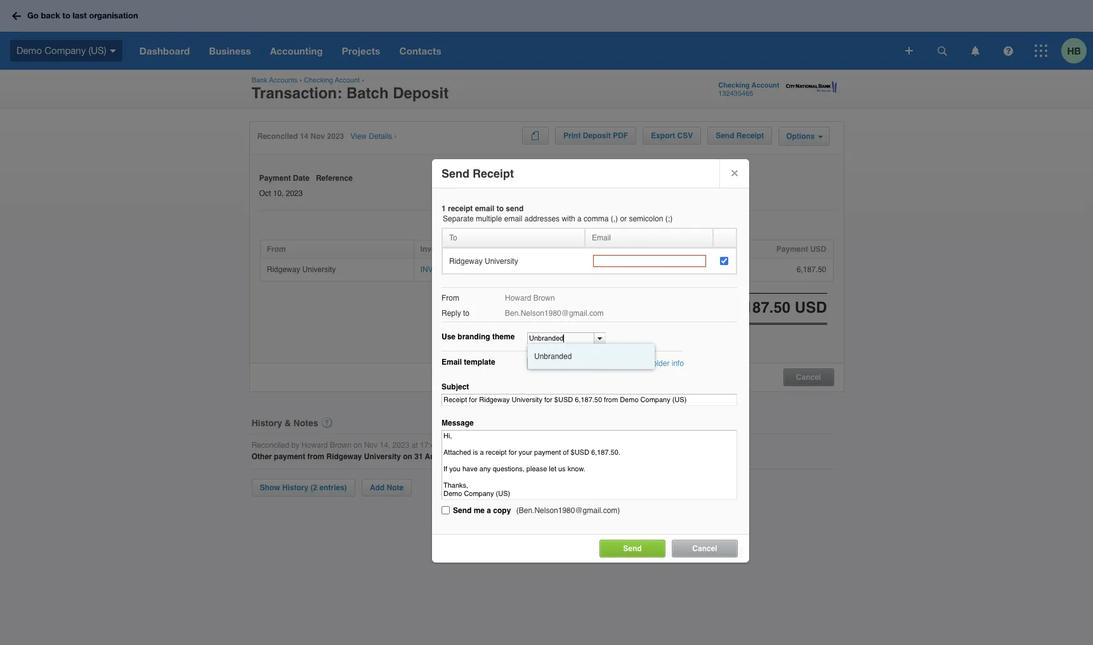 Task type: describe. For each thing, give the bounding box(es) containing it.
view
[[350, 132, 367, 141]]

note
[[387, 483, 404, 492]]

separate
[[443, 214, 474, 223]]

reply
[[442, 309, 461, 318]]

show history (2 entries) link
[[252, 479, 355, 497]]

0 horizontal spatial ridgeway university
[[267, 265, 336, 274]]

0 horizontal spatial from
[[267, 245, 286, 254]]

deposit inside bank accounts › checking account › transaction:                batch deposit
[[393, 84, 449, 102]]

add note link
[[362, 479, 412, 497]]

ben.nelson1980@gmail.com
[[505, 309, 604, 318]]

add
[[370, 483, 385, 492]]

reconciled 14 nov 2023 view details ›
[[257, 132, 397, 141]]

Subject text field
[[442, 394, 737, 406]]

date for payment date oct 10, 2023
[[293, 174, 310, 183]]

132435465
[[718, 89, 753, 98]]

bank accounts › checking account › transaction:                batch deposit
[[252, 76, 449, 102]]

1 vertical spatial email
[[504, 214, 522, 223]]

2023 inside reconciled by howard brown on nov 14, 2023 at 17:43pm other payment from ridgeway university on 31 august 2011 for 6,187.50
[[393, 441, 409, 450]]

payment for payment date oct 10, 2023
[[259, 174, 291, 183]]

email template
[[442, 358, 495, 367]]

3 svg image from the left
[[1003, 46, 1013, 56]]

export
[[651, 131, 675, 140]]

2 horizontal spatial ridgeway
[[449, 257, 483, 266]]

0 horizontal spatial ›
[[300, 76, 302, 84]]

subject
[[442, 383, 469, 391]]

demo company (us)
[[16, 45, 106, 56]]

0 horizontal spatial cancel
[[692, 544, 717, 553]]

0 horizontal spatial university
[[302, 265, 336, 274]]

inv-0020
[[420, 265, 452, 274]]

receipt inside "link"
[[737, 131, 764, 140]]

navigation inside hb banner
[[130, 32, 897, 70]]

1 horizontal spatial from
[[442, 294, 459, 303]]

other
[[252, 453, 272, 461]]

comma
[[584, 214, 609, 223]]

payment
[[274, 453, 305, 461]]

back
[[41, 10, 60, 20]]

2023 inside the payment date oct 10, 2023
[[286, 189, 303, 198]]

1 vertical spatial a
[[487, 506, 491, 515]]

demo
[[16, 45, 42, 56]]

svg image inside "demo company (us)" popup button
[[110, 49, 116, 53]]

inv-0020 link
[[420, 265, 452, 274]]

notes
[[294, 418, 318, 428]]

unbranded
[[534, 352, 572, 361]]

(;)
[[665, 214, 673, 223]]

14
[[300, 132, 308, 141]]

demo company (us) button
[[0, 32, 130, 70]]

me
[[474, 506, 485, 515]]

hb button
[[1062, 32, 1093, 70]]

1 svg image from the left
[[937, 46, 947, 56]]

(,)
[[611, 214, 618, 223]]

usd
[[810, 245, 826, 254]]

for
[[472, 453, 482, 461]]

receipt
[[448, 204, 473, 213]]

print deposit pdf link
[[555, 127, 636, 145]]

0 horizontal spatial on
[[354, 441, 362, 450]]

placeholder
[[630, 359, 670, 368]]

checking inside checking account 132435465
[[718, 81, 750, 89]]

1 horizontal spatial ›
[[362, 76, 364, 84]]

show for show placeholder info
[[609, 359, 628, 368]]

2011
[[453, 453, 470, 461]]

payment date oct 10, 2023
[[259, 174, 310, 198]]

9,
[[637, 265, 644, 274]]

export csv
[[651, 131, 693, 140]]

payment for payment usd
[[776, 245, 808, 254]]

branding
[[458, 332, 490, 341]]

send me a copy (ben.nelson1980@gmail.com)
[[453, 506, 620, 515]]

go
[[27, 10, 39, 20]]

info
[[672, 359, 684, 368]]

2 horizontal spatial university
[[485, 257, 518, 266]]

0020
[[435, 265, 452, 274]]

checking account 132435465
[[718, 81, 779, 98]]

bank accounts link
[[252, 76, 298, 84]]

reconciled for reconciled 14 nov 2023 view details ›
[[257, 132, 298, 141]]

transaction:
[[252, 84, 342, 102]]

history & notes
[[252, 418, 318, 428]]

hb banner
[[0, 0, 1093, 70]]

invoice
[[420, 245, 447, 254]]

number
[[449, 245, 478, 254]]

2023 left view
[[327, 132, 344, 141]]

0 vertical spatial history
[[252, 418, 282, 428]]

copy
[[493, 506, 511, 515]]

1 horizontal spatial howard
[[505, 294, 531, 303]]

0 horizontal spatial details
[[369, 132, 392, 141]]

howard brown
[[505, 294, 555, 303]]

14,
[[380, 441, 390, 450]]

go back to last organisation link
[[8, 5, 146, 27]]

to
[[449, 233, 457, 242]]

print deposit pdf
[[564, 131, 628, 140]]

0 horizontal spatial email
[[475, 204, 495, 213]]

account inside bank accounts › checking account › transaction:                batch deposit
[[335, 76, 360, 84]]

show placeholder info link
[[609, 359, 684, 368]]

to inside go back to last organisation link
[[62, 10, 70, 20]]

1 horizontal spatial brown
[[533, 294, 555, 303]]

reference
[[316, 174, 353, 183]]

6,187.50 inside reconciled by howard brown on nov 14, 2023 at 17:43pm other payment from ridgeway university on 31 august 2011 for 6,187.50
[[484, 453, 514, 461]]

nov inside reconciled by howard brown on nov 14, 2023 at 17:43pm other payment from ridgeway university on 31 august 2011 for 6,187.50
[[364, 441, 378, 450]]

payment usd
[[776, 245, 826, 254]]

last
[[73, 10, 87, 20]]

show placeholder info
[[609, 359, 684, 368]]

show for show history (2 entries)
[[260, 483, 280, 492]]

email for email
[[592, 233, 611, 242]]

31
[[414, 453, 423, 461]]

send receipt link
[[708, 127, 772, 145]]

howard inside reconciled by howard brown on nov 14, 2023 at 17:43pm other payment from ridgeway university on 31 august 2011 for 6,187.50
[[302, 441, 328, 450]]



Task type: vqa. For each thing, say whether or not it's contained in the screenshot.
last
yes



Task type: locate. For each thing, give the bounding box(es) containing it.
university
[[485, 257, 518, 266], [302, 265, 336, 274], [364, 453, 401, 461]]

ridgeway inside reconciled by howard brown on nov 14, 2023 at 17:43pm other payment from ridgeway university on 31 august 2011 for 6,187.50
[[326, 453, 362, 461]]

6,187.50 usd
[[731, 299, 827, 317]]

1 vertical spatial from
[[442, 294, 459, 303]]

1 horizontal spatial university
[[364, 453, 401, 461]]

1 vertical spatial 6,187.50
[[484, 453, 514, 461]]

1 receipt email to send separate multiple email addresses with a comma (,) or semicolon (;)
[[442, 204, 673, 223]]

details right view
[[369, 132, 392, 141]]

0 horizontal spatial brown
[[330, 441, 351, 450]]

accounts
[[269, 76, 298, 84]]

0 vertical spatial email
[[592, 233, 611, 242]]

1 vertical spatial on
[[403, 453, 412, 461]]

1 vertical spatial reconciled
[[252, 441, 289, 450]]

send receipt down '132435465'
[[716, 131, 764, 140]]

on left 14,
[[354, 441, 362, 450]]

email down comma
[[592, 233, 611, 242]]

None checkbox
[[720, 257, 728, 265]]

oct inside the payment date oct 10, 2023
[[259, 189, 271, 198]]

0 vertical spatial receipt
[[737, 131, 764, 140]]

1 vertical spatial email
[[442, 358, 462, 367]]

howard up "from"
[[302, 441, 328, 450]]

0 horizontal spatial cancel link
[[672, 540, 738, 558]]

send
[[716, 131, 734, 140], [442, 167, 470, 180], [453, 506, 472, 515], [623, 544, 642, 553]]

a right with
[[577, 214, 582, 223]]

ridgeway university
[[449, 257, 518, 266], [267, 265, 336, 274]]

to left "last"
[[62, 10, 70, 20]]

reconciled up "other"
[[252, 441, 289, 450]]

0 vertical spatial to
[[62, 10, 70, 20]]

0 horizontal spatial howard
[[302, 441, 328, 450]]

reconciled inside reconciled by howard brown on nov 14, 2023 at 17:43pm other payment from ridgeway university on 31 august 2011 for 6,187.50
[[252, 441, 289, 450]]

0 horizontal spatial 6,187.50
[[484, 453, 514, 461]]

1 horizontal spatial ridgeway university
[[449, 257, 518, 266]]

0 vertical spatial show
[[609, 359, 628, 368]]

august
[[425, 453, 451, 461]]

receipt down '132435465'
[[737, 131, 764, 140]]

by
[[291, 441, 299, 450]]

on
[[354, 441, 362, 450], [403, 453, 412, 461]]

2023 right the 10,
[[286, 189, 303, 198]]

options
[[786, 132, 815, 141]]

at
[[412, 441, 418, 450]]

print
[[564, 131, 581, 140]]

deposit right the batch
[[393, 84, 449, 102]]

csv
[[677, 131, 693, 140]]

0 horizontal spatial show
[[260, 483, 280, 492]]

0 vertical spatial brown
[[533, 294, 555, 303]]

brown
[[533, 294, 555, 303], [330, 441, 351, 450]]

0 horizontal spatial send receipt
[[442, 167, 514, 180]]

1 vertical spatial receipt
[[473, 167, 514, 180]]

history left (2
[[282, 483, 308, 492]]

0 vertical spatial nov
[[311, 132, 325, 141]]

from
[[307, 453, 324, 461]]

from
[[267, 245, 286, 254], [442, 294, 459, 303]]

0 horizontal spatial deposit
[[393, 84, 449, 102]]

2023 left at
[[393, 441, 409, 450]]

2 horizontal spatial svg image
[[1003, 46, 1013, 56]]

history left &
[[252, 418, 282, 428]]

show left placeholder
[[609, 359, 628, 368]]

semicolon
[[629, 214, 663, 223]]

show inside "show history (2 entries)" link
[[260, 483, 280, 492]]

checking up send receipt "link"
[[718, 81, 750, 89]]

1 horizontal spatial a
[[577, 214, 582, 223]]

theme
[[492, 332, 515, 341]]

1 horizontal spatial email
[[592, 233, 611, 242]]

email
[[592, 233, 611, 242], [442, 358, 462, 367]]

account up send receipt "link"
[[752, 81, 779, 89]]

from up reply at the top left
[[442, 294, 459, 303]]

1 vertical spatial payment
[[776, 245, 808, 254]]

oct left the 10,
[[259, 189, 271, 198]]

reconciled
[[257, 132, 298, 141], [252, 441, 289, 450]]

date for due date
[[640, 245, 656, 254]]

oct left '9,'
[[623, 265, 635, 274]]

brown up "ben.nelson1980@gmail.com"
[[533, 294, 555, 303]]

date right due
[[640, 245, 656, 254]]

add note
[[370, 483, 404, 492]]

0 vertical spatial from
[[267, 245, 286, 254]]

1 horizontal spatial checking
[[718, 81, 750, 89]]

navigation
[[130, 32, 897, 70]]

date left reference
[[293, 174, 310, 183]]

1 horizontal spatial deposit
[[583, 131, 611, 140]]

10,
[[273, 189, 284, 198]]

checking
[[304, 76, 333, 84], [718, 81, 750, 89]]

6,187.50 right for at the bottom
[[484, 453, 514, 461]]

to right reply at the top left
[[463, 309, 470, 318]]

0 vertical spatial reconciled
[[257, 132, 298, 141]]

1 horizontal spatial show
[[609, 359, 628, 368]]

0 horizontal spatial a
[[487, 506, 491, 515]]

2 horizontal spatial ›
[[394, 132, 397, 141]]

history
[[252, 418, 282, 428], [282, 483, 308, 492]]

company
[[45, 45, 86, 56]]

account up view
[[335, 76, 360, 84]]

from down the 10,
[[267, 245, 286, 254]]

organisation
[[89, 10, 138, 20]]

use
[[442, 332, 456, 341]]

a right me
[[487, 506, 491, 515]]

1 horizontal spatial payment
[[776, 245, 808, 254]]

1 horizontal spatial 6,187.50
[[797, 265, 826, 274]]

1 horizontal spatial email
[[504, 214, 522, 223]]

17:43pm
[[420, 441, 451, 450]]

0 vertical spatial howard
[[505, 294, 531, 303]]

show history (2 entries)
[[260, 483, 347, 492]]

brown up entries) at the left bottom of the page
[[330, 441, 351, 450]]

university inside reconciled by howard brown on nov 14, 2023 at 17:43pm other payment from ridgeway university on 31 august 2011 for 6,187.50
[[364, 453, 401, 461]]

2 vertical spatial to
[[463, 309, 470, 318]]

0 horizontal spatial email
[[442, 358, 462, 367]]

payment
[[259, 174, 291, 183], [776, 245, 808, 254]]

oct 9, 2023
[[623, 265, 663, 274]]

account inside checking account 132435465
[[752, 81, 779, 89]]

&
[[285, 418, 291, 428]]

1 vertical spatial nov
[[364, 441, 378, 450]]

1 vertical spatial cancel link
[[672, 540, 738, 558]]

inv-
[[420, 265, 435, 274]]

email up the subject
[[442, 358, 462, 367]]

2 svg image from the left
[[971, 46, 979, 56]]

1 horizontal spatial receipt
[[737, 131, 764, 140]]

Message text field
[[442, 430, 737, 500]]

use branding theme
[[442, 332, 515, 341]]

due
[[623, 245, 638, 254]]

1 horizontal spatial oct
[[623, 265, 635, 274]]

1 horizontal spatial details
[[552, 245, 577, 254]]

0 horizontal spatial ridgeway
[[267, 265, 300, 274]]

1 horizontal spatial cancel link
[[784, 370, 833, 382]]

0 vertical spatial email
[[475, 204, 495, 213]]

0 vertical spatial date
[[293, 174, 310, 183]]

› right 'checking account' link
[[362, 76, 364, 84]]

0 vertical spatial send receipt
[[716, 131, 764, 140]]

export csv link
[[643, 127, 701, 145]]

1 horizontal spatial account
[[752, 81, 779, 89]]

howard up "ben.nelson1980@gmail.com"
[[505, 294, 531, 303]]

1 vertical spatial to
[[497, 204, 504, 213]]

None text field
[[593, 255, 706, 267], [528, 333, 594, 344], [528, 358, 594, 369], [593, 255, 706, 267], [528, 333, 594, 344], [528, 358, 594, 369]]

bank
[[252, 76, 267, 84]]

send link
[[600, 540, 666, 558]]

1 vertical spatial brown
[[330, 441, 351, 450]]

1 vertical spatial details
[[552, 245, 577, 254]]

1 horizontal spatial cancel
[[796, 373, 821, 382]]

message
[[442, 419, 474, 428]]

svg image inside go back to last organisation link
[[12, 12, 21, 20]]

a
[[577, 214, 582, 223], [487, 506, 491, 515]]

nov right 14 at the left top of page
[[311, 132, 325, 141]]

receipt up 'send'
[[473, 167, 514, 180]]

reconciled left 14 at the left top of page
[[257, 132, 298, 141]]

1 vertical spatial deposit
[[583, 131, 611, 140]]

a inside 1 receipt email to send separate multiple email addresses with a comma (,) or semicolon (;)
[[577, 214, 582, 223]]

view details › link
[[350, 132, 397, 142]]

send
[[506, 204, 524, 213]]

1 vertical spatial history
[[282, 483, 308, 492]]

email for email template
[[442, 358, 462, 367]]

1 vertical spatial howard
[[302, 441, 328, 450]]

1 horizontal spatial date
[[640, 245, 656, 254]]

1 vertical spatial oct
[[623, 265, 635, 274]]

1 horizontal spatial ridgeway
[[326, 453, 362, 461]]

0 vertical spatial 6,187.50
[[797, 265, 826, 274]]

invoice number
[[420, 245, 478, 254]]

send receipt inside send receipt "link"
[[716, 131, 764, 140]]

pdf
[[613, 131, 628, 140]]

to inside 1 receipt email to send separate multiple email addresses with a comma (,) or semicolon (;)
[[497, 204, 504, 213]]

0 vertical spatial a
[[577, 214, 582, 223]]

reply to
[[442, 309, 470, 318]]

0 horizontal spatial date
[[293, 174, 310, 183]]

howard
[[505, 294, 531, 303], [302, 441, 328, 450]]

reconciled for reconciled by howard brown on nov 14, 2023 at 17:43pm other payment from ridgeway university on 31 august 2011 for 6,187.50
[[252, 441, 289, 450]]

email up multiple
[[475, 204, 495, 213]]

svg image
[[12, 12, 21, 20], [1035, 44, 1048, 57], [905, 47, 913, 55], [110, 49, 116, 53]]

0 vertical spatial oct
[[259, 189, 271, 198]]

receipt
[[737, 131, 764, 140], [473, 167, 514, 180]]

addresses
[[525, 214, 560, 223]]

send inside "link"
[[716, 131, 734, 140]]

0 vertical spatial cancel link
[[784, 370, 833, 382]]

› right accounts
[[300, 76, 302, 84]]

reconciled by howard brown on nov 14, 2023 at 17:43pm other payment from ridgeway university on 31 august 2011 for 6,187.50
[[252, 441, 514, 461]]

0 horizontal spatial checking
[[304, 76, 333, 84]]

1 horizontal spatial on
[[403, 453, 412, 461]]

›
[[300, 76, 302, 84], [362, 76, 364, 84], [394, 132, 397, 141]]

None checkbox
[[442, 506, 450, 515]]

2 horizontal spatial to
[[497, 204, 504, 213]]

1 vertical spatial show
[[260, 483, 280, 492]]

1 horizontal spatial send receipt
[[716, 131, 764, 140]]

0 vertical spatial payment
[[259, 174, 291, 183]]

send receipt
[[716, 131, 764, 140], [442, 167, 514, 180]]

(2
[[311, 483, 317, 492]]

payment up the 10,
[[259, 174, 291, 183]]

(us)
[[88, 45, 106, 56]]

0 horizontal spatial to
[[62, 10, 70, 20]]

2023 right '9,'
[[646, 265, 663, 274]]

date inside the payment date oct 10, 2023
[[293, 174, 310, 183]]

2023
[[327, 132, 344, 141], [286, 189, 303, 198], [646, 265, 663, 274], [393, 441, 409, 450]]

nov left 14,
[[364, 441, 378, 450]]

1
[[442, 204, 446, 213]]

6,187.50 down "usd"
[[797, 265, 826, 274]]

deposit left pdf
[[583, 131, 611, 140]]

payment inside the payment date oct 10, 2023
[[259, 174, 291, 183]]

details down with
[[552, 245, 577, 254]]

show down "other"
[[260, 483, 280, 492]]

0 horizontal spatial oct
[[259, 189, 271, 198]]

on left 31
[[403, 453, 412, 461]]

cancel
[[796, 373, 821, 382], [692, 544, 717, 553]]

svg image
[[937, 46, 947, 56], [971, 46, 979, 56], [1003, 46, 1013, 56]]

0 vertical spatial cancel
[[796, 373, 821, 382]]

template
[[464, 358, 495, 367]]

brown inside reconciled by howard brown on nov 14, 2023 at 17:43pm other payment from ridgeway university on 31 august 2011 for 6,187.50
[[330, 441, 351, 450]]

0 horizontal spatial svg image
[[937, 46, 947, 56]]

0 horizontal spatial nov
[[311, 132, 325, 141]]

1 horizontal spatial svg image
[[971, 46, 979, 56]]

multiple
[[476, 214, 502, 223]]

payment left "usd"
[[776, 245, 808, 254]]

checking right accounts
[[304, 76, 333, 84]]

to
[[62, 10, 70, 20], [497, 204, 504, 213], [463, 309, 470, 318]]

hb
[[1067, 45, 1081, 56]]

(ben.nelson1980@gmail.com)
[[516, 506, 620, 515]]

0 horizontal spatial receipt
[[473, 167, 514, 180]]

entries)
[[319, 483, 347, 492]]

batch
[[346, 84, 389, 102]]

0 horizontal spatial account
[[335, 76, 360, 84]]

0 horizontal spatial payment
[[259, 174, 291, 183]]

to left 'send'
[[497, 204, 504, 213]]

0 vertical spatial deposit
[[393, 84, 449, 102]]

due date
[[623, 245, 656, 254]]

checking account link
[[304, 76, 360, 84]]

checking inside bank accounts › checking account › transaction:                batch deposit
[[304, 76, 333, 84]]

1 horizontal spatial nov
[[364, 441, 378, 450]]

› right view
[[394, 132, 397, 141]]

1 vertical spatial cancel
[[692, 544, 717, 553]]

go back to last organisation
[[27, 10, 138, 20]]

send receipt up 'receipt'
[[442, 167, 514, 180]]

0 vertical spatial details
[[369, 132, 392, 141]]

email down 'send'
[[504, 214, 522, 223]]

1 horizontal spatial to
[[463, 309, 470, 318]]



